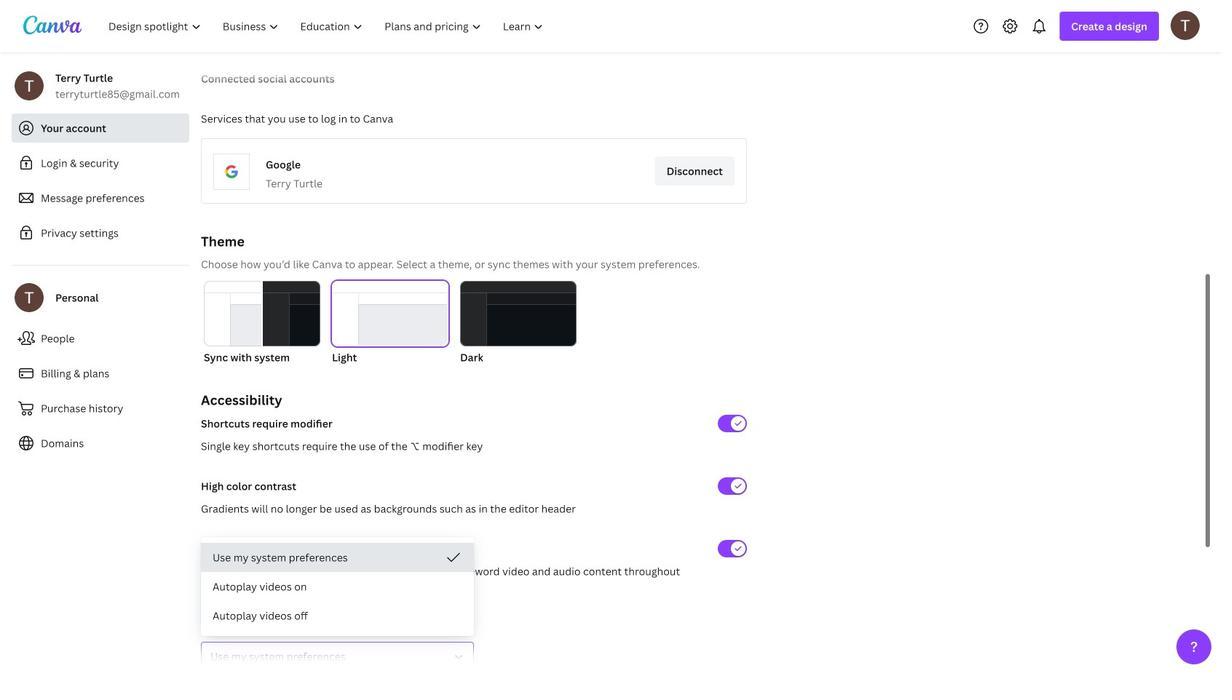 Task type: describe. For each thing, give the bounding box(es) containing it.
2 option from the top
[[201, 572, 474, 601]]

terry turtle image
[[1171, 11, 1200, 40]]

top level navigation element
[[99, 12, 556, 41]]



Task type: locate. For each thing, give the bounding box(es) containing it.
list box
[[201, 543, 474, 630]]

option
[[201, 543, 474, 572], [201, 572, 474, 601], [201, 601, 474, 630]]

1 option from the top
[[201, 543, 474, 572]]

None button
[[204, 281, 320, 365], [332, 281, 448, 365], [460, 281, 577, 365], [201, 642, 474, 671], [204, 281, 320, 365], [332, 281, 448, 365], [460, 281, 577, 365], [201, 642, 474, 671]]

3 option from the top
[[201, 601, 474, 630]]



Task type: vqa. For each thing, say whether or not it's contained in the screenshot.
the top 'personal'
no



